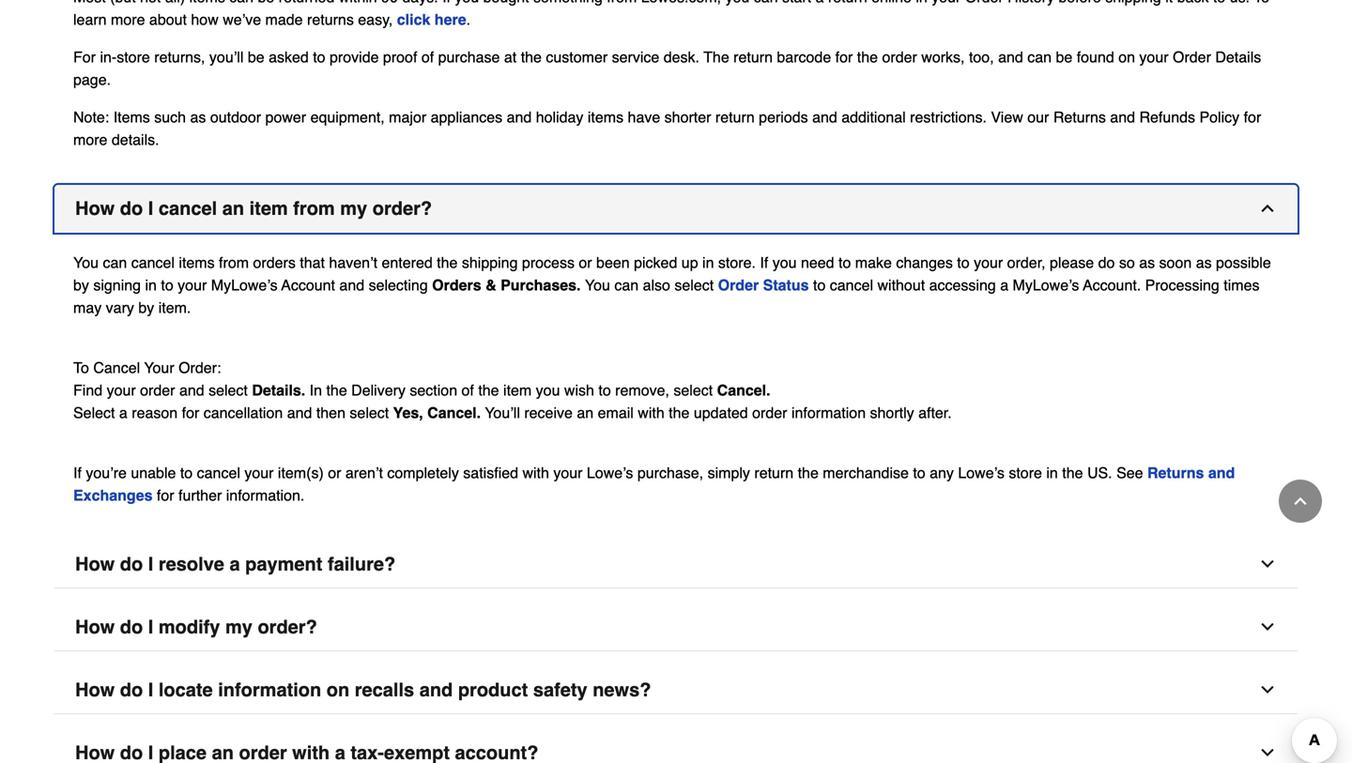 Task type: describe. For each thing, give the bounding box(es) containing it.
i for resolve
[[148, 554, 153, 575]]

to cancel without accessing a mylowe's account. processing times may vary by item.
[[73, 277, 1260, 316]]

can inside the you can cancel items from orders that haven't entered the shipping process or been picked up in store. if you need to make changes to your order, please do so as soon as possible by signing in to your mylowe's account and selecting
[[103, 254, 127, 271]]

3 chevron down image from the top
[[1258, 744, 1277, 763]]

information inside to cancel your order: find your order and select details. in the delivery section of the item you wish to remove, select cancel. select a reason for cancellation and then select yes, cancel. you'll receive an email with the updated order information shortly after.
[[792, 404, 866, 422]]

before
[[1059, 0, 1101, 6]]

desk.
[[664, 48, 700, 66]]

may
[[73, 299, 102, 316]]

if you're unable to cancel your item(s) or aren't completely satisfied with your lowe's purchase, simply return the merchandise to any lowe's store in the us. see
[[73, 464, 1148, 482]]

select
[[73, 404, 115, 422]]

additional
[[842, 108, 906, 126]]

do for how do i locate information on recalls and product safety news?
[[120, 679, 143, 701]]

returns and exchanges link
[[73, 464, 1235, 504]]

easy,
[[358, 11, 393, 28]]

select up updated
[[674, 382, 713, 399]]

to inside most (but not all) items can be returned within 90 days. if you bought something from lowes.com, you can start a return online in your order history before shipping it back to us. to learn more about how we've made returns easy,
[[1254, 0, 1270, 6]]

refunds
[[1140, 108, 1196, 126]]

unable
[[131, 464, 176, 482]]

orders
[[253, 254, 296, 271]]

at
[[504, 48, 517, 66]]

a inside to cancel your order: find your order and select details. in the delivery section of the item you wish to remove, select cancel. select a reason for cancellation and then select yes, cancel. you'll receive an email with the updated order information shortly after.
[[119, 404, 128, 422]]

not
[[140, 0, 161, 6]]

satisfied
[[463, 464, 518, 482]]

for
[[73, 48, 96, 66]]

us. see
[[1087, 464, 1143, 482]]

information inside button
[[218, 679, 321, 701]]

a inside button
[[230, 554, 240, 575]]

how do i modify my order?
[[75, 617, 317, 638]]

more inside "note: items such as outdoor power equipment, major appliances and holiday items have shorter return periods and additional restrictions. view our returns and refunds policy for more details."
[[73, 131, 107, 148]]

click here link
[[397, 11, 466, 28]]

for inside to cancel your order: find your order and select details. in the delivery section of the item you wish to remove, select cancel. select a reason for cancellation and then select yes, cancel. you'll receive an email with the updated order information shortly after.
[[182, 404, 199, 422]]

updated
[[694, 404, 748, 422]]

chevron up image inside how do i cancel an item from my order? button
[[1258, 199, 1277, 218]]

2 vertical spatial order
[[752, 404, 787, 422]]

for inside for in-store returns, you'll be asked to provide proof of purchase at the customer service desk. the return barcode for the order works, too, and can be found on your order details page.
[[836, 48, 853, 66]]

returns,
[[154, 48, 205, 66]]

returns
[[307, 11, 354, 28]]

return inside most (but not all) items can be returned within 90 days. if you bought something from lowes.com, you can start a return online in your order history before shipping it back to us. to learn more about how we've made returns easy,
[[828, 0, 868, 6]]

the
[[704, 48, 729, 66]]

note:
[[73, 108, 109, 126]]

we've
[[223, 11, 261, 28]]

yes,
[[393, 404, 423, 422]]

how for how do i modify my order?
[[75, 617, 115, 638]]

how do i resolve a payment failure? button
[[54, 541, 1298, 589]]

to right need
[[839, 254, 851, 271]]

cancel inside the you can cancel items from orders that haven't entered the shipping process or been picked up in store. if you need to make changes to your order, please do so as soon as possible by signing in to your mylowe's account and selecting
[[131, 254, 175, 271]]

order? inside button
[[258, 617, 317, 638]]

and inside the you can cancel items from orders that haven't entered the shipping process or been picked up in store. if you need to make changes to your order, please do so as soon as possible by signing in to your mylowe's account and selecting
[[339, 277, 365, 294]]

exchanges
[[73, 487, 153, 504]]

select down up
[[675, 277, 714, 294]]

product
[[458, 679, 528, 701]]

can left start
[[754, 0, 778, 6]]

receive
[[524, 404, 573, 422]]

items inside "note: items such as outdoor power equipment, major appliances and holiday items have shorter return periods and additional restrictions. view our returns and refunds policy for more details."
[[588, 108, 624, 126]]

2 horizontal spatial as
[[1196, 254, 1212, 271]]

any
[[930, 464, 954, 482]]

simply
[[708, 464, 750, 482]]

to inside most (but not all) items can be returned within 90 days. if you bought something from lowes.com, you can start a return online in your order history before shipping it back to us. to learn more about how we've made returns easy,
[[1213, 0, 1226, 6]]

you inside the you can cancel items from orders that haven't entered the shipping process or been picked up in store. if you need to make changes to your order, please do so as soon as possible by signing in to your mylowe's account and selecting
[[73, 254, 99, 271]]

provide
[[330, 48, 379, 66]]

policy
[[1200, 108, 1240, 126]]

2 vertical spatial order
[[718, 277, 759, 294]]

something
[[533, 0, 603, 6]]

chevron down image for how do i resolve a payment failure?
[[1258, 555, 1277, 574]]

make
[[855, 254, 892, 271]]

bought
[[483, 0, 529, 6]]

and inside returns and exchanges
[[1209, 464, 1235, 482]]

mylowe's inside to cancel without accessing a mylowe's account. processing times may vary by item.
[[1013, 277, 1079, 294]]

periods
[[759, 108, 808, 126]]

select down delivery
[[350, 404, 389, 422]]

shipping inside the you can cancel items from orders that haven't entered the shipping process or been picked up in store. if you need to make changes to your order, please do so as soon as possible by signing in to your mylowe's account and selecting
[[462, 254, 518, 271]]

accessing
[[929, 277, 996, 294]]

order? inside button
[[373, 198, 432, 219]]

cancel up for further information.
[[197, 464, 240, 482]]

such
[[154, 108, 186, 126]]

and down in
[[287, 404, 312, 422]]

it
[[1166, 0, 1173, 6]]

and left holiday
[[507, 108, 532, 126]]

status
[[763, 277, 809, 294]]

barcode
[[777, 48, 831, 66]]

returns inside returns and exchanges
[[1148, 464, 1204, 482]]

be left the found
[[1056, 48, 1073, 66]]

be right you'll
[[248, 48, 264, 66]]

account. processing
[[1083, 277, 1220, 294]]

how do i cancel an item from my order? button
[[54, 185, 1298, 233]]

from inside button
[[293, 198, 335, 219]]

chevron down image for how do i locate information on recalls and product safety news?
[[1258, 681, 1277, 700]]

your down receive
[[553, 464, 583, 482]]

an inside button
[[222, 198, 244, 219]]

restrictions.
[[910, 108, 987, 126]]

page.
[[73, 71, 111, 88]]

payment
[[245, 554, 323, 575]]

order,
[[1007, 254, 1046, 271]]

holiday
[[536, 108, 584, 126]]

up
[[682, 254, 698, 271]]

our
[[1028, 108, 1049, 126]]

in right signing
[[145, 277, 157, 294]]

0 vertical spatial cancel.
[[717, 382, 771, 399]]

you'll
[[209, 48, 244, 66]]

within
[[339, 0, 377, 6]]

my inside how do i cancel an item from my order? button
[[340, 198, 367, 219]]

to inside to cancel your order: find your order and select details. in the delivery section of the item you wish to remove, select cancel. select a reason for cancellation and then select yes, cancel. you'll receive an email with the updated order information shortly after.
[[73, 359, 89, 377]]

most
[[73, 0, 106, 6]]

on inside button
[[327, 679, 350, 701]]

the right in
[[326, 382, 347, 399]]

item inside to cancel your order: find your order and select details. in the delivery section of the item you wish to remove, select cancel. select a reason for cancellation and then select yes, cancel. you'll receive an email with the updated order information shortly after.
[[503, 382, 532, 399]]

an inside to cancel your order: find your order and select details. in the delivery section of the item you wish to remove, select cancel. select a reason for cancellation and then select yes, cancel. you'll receive an email with the updated order information shortly after.
[[577, 404, 594, 422]]

by inside to cancel without accessing a mylowe's account. processing times may vary by item.
[[138, 299, 154, 316]]

aren't
[[346, 464, 383, 482]]

chevron up image inside scroll to top element
[[1291, 492, 1310, 511]]

and inside button
[[420, 679, 453, 701]]

items inside most (but not all) items can be returned within 90 days. if you bought something from lowes.com, you can start a return online in your order history before shipping it back to us. to learn more about how we've made returns easy,
[[189, 0, 225, 6]]

to up accessing
[[957, 254, 970, 271]]

the down online
[[857, 48, 878, 66]]

from inside most (but not all) items can be returned within 90 days. if you bought something from lowes.com, you can start a return online in your order history before shipping it back to us. to learn more about how we've made returns easy,
[[607, 0, 637, 6]]

and left refunds
[[1110, 108, 1135, 126]]

for down unable
[[157, 487, 174, 504]]

you inside the you can cancel items from orders that haven't entered the shipping process or been picked up in store. if you need to make changes to your order, please do so as soon as possible by signing in to your mylowe's account and selecting
[[773, 254, 797, 271]]

made
[[265, 11, 303, 28]]

a inside to cancel without accessing a mylowe's account. processing times may vary by item.
[[1000, 277, 1009, 294]]

proof
[[383, 48, 417, 66]]

my inside how do i modify my order? button
[[225, 617, 253, 638]]

returns inside "note: items such as outdoor power equipment, major appliances and holiday items have shorter return periods and additional restrictions. view our returns and refunds policy for more details."
[[1054, 108, 1106, 126]]

how for how do i resolve a payment failure?
[[75, 554, 115, 575]]

remove,
[[615, 382, 670, 399]]

back
[[1177, 0, 1209, 6]]

appliances
[[431, 108, 503, 126]]

outdoor
[[210, 108, 261, 126]]

too,
[[969, 48, 994, 66]]

resolve
[[159, 554, 224, 575]]

click
[[397, 11, 430, 28]]

to inside to cancel without accessing a mylowe's account. processing times may vary by item.
[[813, 277, 826, 294]]

found
[[1077, 48, 1115, 66]]

note: items such as outdoor power equipment, major appliances and holiday items have shorter return periods and additional restrictions. view our returns and refunds policy for more details.
[[73, 108, 1262, 148]]

so
[[1119, 254, 1135, 271]]

view
[[991, 108, 1023, 126]]

you'll
[[485, 404, 520, 422]]

how do i modify my order? button
[[54, 604, 1298, 652]]

the left merchandise
[[798, 464, 819, 482]]

to inside to cancel your order: find your order and select details. in the delivery section of the item you wish to remove, select cancel. select a reason for cancellation and then select yes, cancel. you'll receive an email with the updated order information shortly after.
[[599, 382, 611, 399]]

orders & purchases. you can also select order status
[[428, 277, 809, 294]]

do inside the you can cancel items from orders that haven't entered the shipping process or been picked up in store. if you need to make changes to your order, please do so as soon as possible by signing in to your mylowe's account and selecting
[[1098, 254, 1115, 271]]

here
[[435, 11, 466, 28]]

the left us. see
[[1062, 464, 1083, 482]]

store inside for in-store returns, you'll be asked to provide proof of purchase at the customer service desk. the return barcode for the order works, too, and can be found on your order details page.
[[117, 48, 150, 66]]

merchandise
[[823, 464, 909, 482]]

more inside most (but not all) items can be returned within 90 days. if you bought something from lowes.com, you can start a return online in your order history before shipping it back to us. to learn more about how we've made returns easy,
[[111, 11, 145, 28]]

or inside the you can cancel items from orders that haven't entered the shipping process or been picked up in store. if you need to make changes to your order, please do so as soon as possible by signing in to your mylowe's account and selecting
[[579, 254, 592, 271]]

return inside for in-store returns, you'll be asked to provide proof of purchase at the customer service desk. the return barcode for the order works, too, and can be found on your order details page.
[[734, 48, 773, 66]]

select up cancellation
[[209, 382, 248, 399]]

all)
[[165, 0, 185, 6]]

you right lowes.com,
[[726, 0, 750, 6]]

your inside for in-store returns, you'll be asked to provide proof of purchase at the customer service desk. the return barcode for the order works, too, and can be found on your order details page.
[[1140, 48, 1169, 66]]

service
[[612, 48, 660, 66]]

have
[[628, 108, 660, 126]]

further
[[178, 487, 222, 504]]

from inside the you can cancel items from orders that haven't entered the shipping process or been picked up in store. if you need to make changes to your order, please do so as soon as possible by signing in to your mylowe's account and selecting
[[219, 254, 249, 271]]

your up item.
[[178, 277, 207, 294]]

orders
[[432, 277, 481, 294]]

1 vertical spatial order
[[140, 382, 175, 399]]

to left 'any'
[[913, 464, 926, 482]]

click here .
[[397, 11, 471, 28]]

in left us. see
[[1047, 464, 1058, 482]]

purchase
[[438, 48, 500, 66]]

asked
[[269, 48, 309, 66]]

locate
[[159, 679, 213, 701]]



Task type: locate. For each thing, give the bounding box(es) containing it.
do left modify
[[120, 617, 143, 638]]

my up the haven't at the top left of page
[[340, 198, 367, 219]]

i left locate
[[148, 679, 153, 701]]

items left have
[[588, 108, 624, 126]]

returned
[[279, 0, 335, 6]]

order? up entered
[[373, 198, 432, 219]]

to left the us.
[[1213, 0, 1226, 6]]

a right resolve
[[230, 554, 240, 575]]

find
[[73, 382, 102, 399]]

cancel down "make"
[[830, 277, 873, 294]]

scroll to top element
[[1279, 480, 1322, 523]]

chevron down image
[[1258, 555, 1277, 574], [1258, 681, 1277, 700], [1258, 744, 1277, 763]]

0 vertical spatial of
[[422, 48, 434, 66]]

2 lowe's from the left
[[958, 464, 1005, 482]]

you up receive
[[536, 382, 560, 399]]

0 horizontal spatial returns
[[1054, 108, 1106, 126]]

your
[[144, 359, 174, 377]]

mylowe's down orders
[[211, 277, 278, 294]]

1 vertical spatial if
[[73, 464, 82, 482]]

0 vertical spatial item
[[249, 198, 288, 219]]

your down it
[[1140, 48, 1169, 66]]

0 horizontal spatial mylowe's
[[211, 277, 278, 294]]

returns
[[1054, 108, 1106, 126], [1148, 464, 1204, 482]]

0 vertical spatial shipping
[[1106, 0, 1162, 6]]

0 vertical spatial chevron down image
[[1258, 555, 1277, 574]]

2 vertical spatial from
[[219, 254, 249, 271]]

as right such at top left
[[190, 108, 206, 126]]

return right the shorter
[[716, 108, 755, 126]]

information right locate
[[218, 679, 321, 701]]

1 vertical spatial order
[[1173, 48, 1211, 66]]

1 horizontal spatial you
[[585, 277, 610, 294]]

1 horizontal spatial from
[[293, 198, 335, 219]]

in right up
[[703, 254, 714, 271]]

0 vertical spatial with
[[638, 404, 665, 422]]

a
[[816, 0, 824, 6], [1000, 277, 1009, 294], [119, 404, 128, 422], [230, 554, 240, 575]]

1 vertical spatial my
[[225, 617, 253, 638]]

a inside most (but not all) items can be returned within 90 days. if you bought something from lowes.com, you can start a return online in your order history before shipping it back to us. to learn more about how we've made returns easy,
[[816, 0, 824, 6]]

order inside for in-store returns, you'll be asked to provide proof of purchase at the customer service desk. the return barcode for the order works, too, and can be found on your order details page.
[[1173, 48, 1211, 66]]

0 vertical spatial an
[[222, 198, 244, 219]]

order? down 'payment'
[[258, 617, 317, 638]]

items up item.
[[179, 254, 215, 271]]

in
[[310, 382, 322, 399]]

0 horizontal spatial chevron up image
[[1258, 199, 1277, 218]]

1 mylowe's from the left
[[211, 277, 278, 294]]

1 vertical spatial or
[[328, 464, 341, 482]]

to cancel your order: find your order and select details. in the delivery section of the item you wish to remove, select cancel. select a reason for cancellation and then select yes, cancel. you'll receive an email with the updated order information shortly after.
[[73, 359, 952, 422]]

by right vary
[[138, 299, 154, 316]]

the up orders
[[437, 254, 458, 271]]

1 chevron down image from the top
[[1258, 555, 1277, 574]]

news?
[[593, 679, 651, 701]]

4 i from the top
[[148, 679, 153, 701]]

can down 'been'
[[615, 277, 639, 294]]

1 horizontal spatial mylowe's
[[1013, 277, 1079, 294]]

your down the "cancel"
[[107, 382, 136, 399]]

1 horizontal spatial returns
[[1148, 464, 1204, 482]]

haven't
[[329, 254, 378, 271]]

do inside how do i cancel an item from my order? button
[[120, 198, 143, 219]]

do inside how do i modify my order? button
[[120, 617, 143, 638]]

return inside "note: items such as outdoor power equipment, major appliances and holiday items have shorter return periods and additional restrictions. view our returns and refunds policy for more details."
[[716, 108, 755, 126]]

store. if
[[718, 254, 768, 271]]

0 vertical spatial my
[[340, 198, 367, 219]]

customer
[[546, 48, 608, 66]]

a down order,
[[1000, 277, 1009, 294]]

be inside most (but not all) items can be returned within 90 days. if you bought something from lowes.com, you can start a return online in your order history before shipping it back to us. to learn more about how we've made returns easy,
[[258, 0, 275, 6]]

without
[[878, 277, 925, 294]]

order right updated
[[752, 404, 787, 422]]

of inside to cancel your order: find your order and select details. in the delivery section of the item you wish to remove, select cancel. select a reason for cancellation and then select yes, cancel. you'll receive an email with the updated order information shortly after.
[[462, 382, 474, 399]]

your up information.
[[244, 464, 274, 482]]

1 vertical spatial from
[[293, 198, 335, 219]]

1 vertical spatial to
[[73, 359, 89, 377]]

1 horizontal spatial shipping
[[1106, 0, 1162, 6]]

1 horizontal spatial information
[[792, 404, 866, 422]]

how do i resolve a payment failure?
[[75, 554, 396, 575]]

2 vertical spatial chevron down image
[[1258, 744, 1277, 763]]

1 horizontal spatial lowe's
[[958, 464, 1005, 482]]

how
[[75, 198, 115, 219], [75, 554, 115, 575], [75, 617, 115, 638], [75, 679, 115, 701]]

to right the us.
[[1254, 0, 1270, 6]]

0 vertical spatial or
[[579, 254, 592, 271]]

item inside how do i cancel an item from my order? button
[[249, 198, 288, 219]]

0 vertical spatial by
[[73, 277, 89, 294]]

cancel
[[93, 359, 140, 377]]

2 vertical spatial items
[[179, 254, 215, 271]]

can down history
[[1028, 48, 1052, 66]]

2 horizontal spatial order
[[1173, 48, 1211, 66]]

0 vertical spatial if
[[442, 0, 451, 6]]

and down the haven't at the top left of page
[[339, 277, 365, 294]]

0 vertical spatial returns
[[1054, 108, 1106, 126]]

0 vertical spatial chevron up image
[[1258, 199, 1277, 218]]

cancel.
[[717, 382, 771, 399], [427, 404, 481, 422]]

0 horizontal spatial shipping
[[462, 254, 518, 271]]

0 horizontal spatial you
[[73, 254, 99, 271]]

2 i from the top
[[148, 554, 153, 575]]

1 vertical spatial returns
[[1148, 464, 1204, 482]]

you up signing
[[73, 254, 99, 271]]

cancel inside to cancel without accessing a mylowe's account. processing times may vary by item.
[[830, 277, 873, 294]]

the right at
[[521, 48, 542, 66]]

and inside for in-store returns, you'll be asked to provide proof of purchase at the customer service desk. the return barcode for the order works, too, and can be found on your order details page.
[[998, 48, 1023, 66]]

(but
[[110, 0, 136, 6]]

and down order:
[[179, 382, 204, 399]]

the inside the you can cancel items from orders that haven't entered the shipping process or been picked up in store. if you need to make changes to your order, please do so as soon as possible by signing in to your mylowe's account and selecting
[[437, 254, 458, 271]]

0 vertical spatial to
[[1254, 0, 1270, 6]]

0 vertical spatial you
[[73, 254, 99, 271]]

for in-store returns, you'll be asked to provide proof of purchase at the customer service desk. the return barcode for the order works, too, and can be found on your order details page.
[[73, 48, 1261, 88]]

do for how do i resolve a payment failure?
[[120, 554, 143, 575]]

from up that
[[293, 198, 335, 219]]

for right policy
[[1244, 108, 1262, 126]]

4 how from the top
[[75, 679, 115, 701]]

for inside "note: items such as outdoor power equipment, major appliances and holiday items have shorter return periods and additional restrictions. view our returns and refunds policy for more details."
[[1244, 108, 1262, 126]]

1 horizontal spatial my
[[340, 198, 367, 219]]

an down outdoor
[[222, 198, 244, 219]]

the left updated
[[669, 404, 690, 422]]

2 chevron down image from the top
[[1258, 681, 1277, 700]]

more down (but
[[111, 11, 145, 28]]

modify
[[159, 617, 220, 638]]

your up works,
[[932, 0, 961, 6]]

returns and exchanges
[[73, 464, 1235, 504]]

1 how from the top
[[75, 198, 115, 219]]

order inside most (but not all) items can be returned within 90 days. if you bought something from lowes.com, you can start a return online in your order history before shipping it back to us. to learn more about how we've made returns easy,
[[965, 0, 1004, 6]]

0 horizontal spatial of
[[422, 48, 434, 66]]

by inside the you can cancel items from orders that haven't entered the shipping process or been picked up in store. if you need to make changes to your order, please do so as soon as possible by signing in to your mylowe's account and selecting
[[73, 277, 89, 294]]

a right select
[[119, 404, 128, 422]]

0 vertical spatial store
[[117, 48, 150, 66]]

items up how
[[189, 0, 225, 6]]

in inside most (but not all) items can be returned within 90 days. if you bought something from lowes.com, you can start a return online in your order history before shipping it back to us. to learn more about how we've made returns easy,
[[916, 0, 928, 6]]

if up here
[[442, 0, 451, 6]]

1 horizontal spatial an
[[577, 404, 594, 422]]

0 horizontal spatial order
[[140, 382, 175, 399]]

for right reason
[[182, 404, 199, 422]]

returns right us. see
[[1148, 464, 1204, 482]]

chevron down image inside how do i resolve a payment failure? button
[[1258, 555, 1277, 574]]

return right simply
[[754, 464, 794, 482]]

order left the details
[[1173, 48, 1211, 66]]

start
[[782, 0, 812, 6]]

store right 'any'
[[1009, 464, 1042, 482]]

0 vertical spatial items
[[189, 0, 225, 6]]

2 horizontal spatial order
[[882, 48, 917, 66]]

1 vertical spatial on
[[327, 679, 350, 701]]

a right start
[[816, 0, 824, 6]]

mylowe's inside the you can cancel items from orders that haven't entered the shipping process or been picked up in store. if you need to make changes to your order, please do so as soon as possible by signing in to your mylowe's account and selecting
[[211, 277, 278, 294]]

been
[[596, 254, 630, 271]]

after.
[[919, 404, 952, 422]]

failure?
[[328, 554, 396, 575]]

2 horizontal spatial from
[[607, 0, 637, 6]]

0 horizontal spatial by
[[73, 277, 89, 294]]

0 horizontal spatial lowe's
[[587, 464, 633, 482]]

for further information.
[[153, 487, 305, 504]]

from left orders
[[219, 254, 249, 271]]

2 how from the top
[[75, 554, 115, 575]]

1 i from the top
[[148, 198, 153, 219]]

shipping inside most (but not all) items can be returned within 90 days. if you bought something from lowes.com, you can start a return online in your order history before shipping it back to us. to learn more about how we've made returns easy,
[[1106, 0, 1162, 6]]

to up email
[[599, 382, 611, 399]]

and right too,
[[998, 48, 1023, 66]]

0 horizontal spatial order?
[[258, 617, 317, 638]]

order:
[[179, 359, 221, 377]]

return right the
[[734, 48, 773, 66]]

and right periods
[[812, 108, 838, 126]]

do for how do i cancel an item from my order?
[[120, 198, 143, 219]]

do left locate
[[120, 679, 143, 701]]

details.
[[252, 382, 305, 399]]

i inside 'how do i locate information on recalls and product safety news?' button
[[148, 679, 153, 701]]

if
[[442, 0, 451, 6], [73, 464, 82, 482]]

email
[[598, 404, 634, 422]]

shortly
[[870, 404, 914, 422]]

i inside how do i modify my order? button
[[148, 617, 153, 638]]

and left scroll to top element
[[1209, 464, 1235, 482]]

1 vertical spatial order?
[[258, 617, 317, 638]]

0 horizontal spatial more
[[73, 131, 107, 148]]

0 vertical spatial information
[[792, 404, 866, 422]]

i for cancel
[[148, 198, 153, 219]]

do inside how do i resolve a payment failure? button
[[120, 554, 143, 575]]

item
[[249, 198, 288, 219], [503, 382, 532, 399]]

0 vertical spatial more
[[111, 11, 145, 28]]

order
[[882, 48, 917, 66], [140, 382, 175, 399], [752, 404, 787, 422]]

if inside most (but not all) items can be returned within 90 days. if you bought something from lowes.com, you can start a return online in your order history before shipping it back to us. to learn more about how we've made returns easy,
[[442, 0, 451, 6]]

2 mylowe's from the left
[[1013, 277, 1079, 294]]

1 vertical spatial chevron down image
[[1258, 681, 1277, 700]]

chevron up image
[[1258, 199, 1277, 218], [1291, 492, 1310, 511]]

1 vertical spatial item
[[503, 382, 532, 399]]

and
[[998, 48, 1023, 66], [507, 108, 532, 126], [812, 108, 838, 126], [1110, 108, 1135, 126], [339, 277, 365, 294], [179, 382, 204, 399], [287, 404, 312, 422], [1209, 464, 1235, 482], [420, 679, 453, 701]]

soon
[[1159, 254, 1192, 271]]

or left 'been'
[[579, 254, 592, 271]]

or
[[579, 254, 592, 271], [328, 464, 341, 482]]

returns right 'our'
[[1054, 108, 1106, 126]]

1 horizontal spatial or
[[579, 254, 592, 271]]

shorter
[[665, 108, 711, 126]]

can up signing
[[103, 254, 127, 271]]

your up accessing
[[974, 254, 1003, 271]]

learn
[[73, 11, 107, 28]]

of inside for in-store returns, you'll be asked to provide proof of purchase at the customer service desk. the return barcode for the order works, too, and can be found on your order details page.
[[422, 48, 434, 66]]

0 horizontal spatial my
[[225, 617, 253, 638]]

how do i locate information on recalls and product safety news?
[[75, 679, 651, 701]]

possible
[[1216, 254, 1271, 271]]

3 i from the top
[[148, 617, 153, 638]]

picked
[[634, 254, 677, 271]]

how do i locate information on recalls and product safety news? button
[[54, 667, 1298, 715]]

1 vertical spatial cancel.
[[427, 404, 481, 422]]

return left online
[[828, 0, 868, 6]]

in
[[916, 0, 928, 6], [703, 254, 714, 271], [145, 277, 157, 294], [1047, 464, 1058, 482]]

details.
[[112, 131, 159, 148]]

i inside how do i cancel an item from my order? button
[[148, 198, 153, 219]]

1 lowe's from the left
[[587, 464, 633, 482]]

order left works,
[[882, 48, 917, 66]]

on left recalls
[[327, 679, 350, 701]]

order inside for in-store returns, you'll be asked to provide proof of purchase at the customer service desk. the return barcode for the order works, too, and can be found on your order details page.
[[882, 48, 917, 66]]

1 horizontal spatial of
[[462, 382, 474, 399]]

order?
[[373, 198, 432, 219], [258, 617, 317, 638]]

1 horizontal spatial more
[[111, 11, 145, 28]]

purchases.
[[501, 277, 581, 294]]

0 vertical spatial from
[[607, 0, 637, 6]]

1 horizontal spatial order
[[965, 0, 1004, 6]]

0 horizontal spatial item
[[249, 198, 288, 219]]

as inside "note: items such as outdoor power equipment, major appliances and holiday items have shorter return periods and additional restrictions. view our returns and refunds policy for more details."
[[190, 108, 206, 126]]

or left aren't
[[328, 464, 341, 482]]

an
[[222, 198, 244, 219], [577, 404, 594, 422]]

1 vertical spatial shipping
[[462, 254, 518, 271]]

1 horizontal spatial item
[[503, 382, 532, 399]]

1 vertical spatial of
[[462, 382, 474, 399]]

changes
[[896, 254, 953, 271]]

to
[[1254, 0, 1270, 6], [73, 359, 89, 377]]

your inside most (but not all) items can be returned within 90 days. if you bought something from lowes.com, you can start a return online in your order history before shipping it back to us. to learn more about how we've made returns easy,
[[932, 0, 961, 6]]

lowe's
[[587, 464, 633, 482], [958, 464, 1005, 482]]

with
[[638, 404, 665, 422], [523, 464, 549, 482]]

do for how do i modify my order?
[[120, 617, 143, 638]]

your inside to cancel your order: find your order and select details. in the delivery section of the item you wish to remove, select cancel. select a reason for cancellation and then select yes, cancel. you'll receive an email with the updated order information shortly after.
[[107, 382, 136, 399]]

i left modify
[[148, 617, 153, 638]]

shipping
[[1106, 0, 1162, 6], [462, 254, 518, 271]]

1 horizontal spatial as
[[1139, 254, 1155, 271]]

you up .
[[455, 0, 479, 6]]

us.
[[1230, 0, 1250, 6]]

1 vertical spatial by
[[138, 299, 154, 316]]

the up you'll
[[478, 382, 499, 399]]

i for modify
[[148, 617, 153, 638]]

0 horizontal spatial from
[[219, 254, 249, 271]]

items inside the you can cancel items from orders that haven't entered the shipping process or been picked up in store. if you need to make changes to your order, please do so as soon as possible by signing in to your mylowe's account and selecting
[[179, 254, 215, 271]]

to right asked
[[313, 48, 325, 66]]

wish
[[564, 382, 594, 399]]

how inside button
[[75, 198, 115, 219]]

information.
[[226, 487, 305, 504]]

by up may
[[73, 277, 89, 294]]

equipment,
[[310, 108, 385, 126]]

1 vertical spatial with
[[523, 464, 549, 482]]

you down 'been'
[[585, 277, 610, 294]]

i inside how do i resolve a payment failure? button
[[148, 554, 153, 575]]

from
[[607, 0, 637, 6], [293, 198, 335, 219], [219, 254, 249, 271]]

i
[[148, 198, 153, 219], [148, 554, 153, 575], [148, 617, 153, 638], [148, 679, 153, 701]]

an down "wish"
[[577, 404, 594, 422]]

1 horizontal spatial with
[[638, 404, 665, 422]]

lowe's right 'any'
[[958, 464, 1005, 482]]

items
[[189, 0, 225, 6], [588, 108, 624, 126], [179, 254, 215, 271]]

0 horizontal spatial with
[[523, 464, 549, 482]]

order left history
[[965, 0, 1004, 6]]

1 horizontal spatial if
[[442, 0, 451, 6]]

major
[[389, 108, 427, 126]]

to inside for in-store returns, you'll be asked to provide proof of purchase at the customer service desk. the return barcode for the order works, too, and can be found on your order details page.
[[313, 48, 325, 66]]

lowe's down email
[[587, 464, 633, 482]]

with inside to cancel your order: find your order and select details. in the delivery section of the item you wish to remove, select cancel. select a reason for cancellation and then select yes, cancel. you'll receive an email with the updated order information shortly after.
[[638, 404, 665, 422]]

do inside 'how do i locate information on recalls and product safety news?' button
[[120, 679, 143, 701]]

0 horizontal spatial if
[[73, 464, 82, 482]]

0 horizontal spatial order
[[718, 277, 759, 294]]

cancel
[[159, 198, 217, 219], [131, 254, 175, 271], [830, 277, 873, 294], [197, 464, 240, 482]]

cancel inside button
[[159, 198, 217, 219]]

items
[[113, 108, 150, 126]]

shipping left it
[[1106, 0, 1162, 6]]

chevron down image
[[1258, 618, 1277, 637]]

can inside for in-store returns, you'll be asked to provide proof of purchase at the customer service desk. the return barcode for the order works, too, and can be found on your order details page.
[[1028, 48, 1052, 66]]

do left resolve
[[120, 554, 143, 575]]

you inside to cancel your order: find your order and select details. in the delivery section of the item you wish to remove, select cancel. select a reason for cancellation and then select yes, cancel. you'll receive an email with the updated order information shortly after.
[[536, 382, 560, 399]]

1 vertical spatial chevron up image
[[1291, 492, 1310, 511]]

1 vertical spatial more
[[73, 131, 107, 148]]

0 horizontal spatial or
[[328, 464, 341, 482]]

0 horizontal spatial as
[[190, 108, 206, 126]]

0 horizontal spatial on
[[327, 679, 350, 701]]

chevron down image inside 'how do i locate information on recalls and product safety news?' button
[[1258, 681, 1277, 700]]

1 horizontal spatial to
[[1254, 0, 1270, 6]]

to up further
[[180, 464, 193, 482]]

vary
[[106, 299, 134, 316]]

1 horizontal spatial chevron up image
[[1291, 492, 1310, 511]]

by
[[73, 277, 89, 294], [138, 299, 154, 316]]

cancel. up updated
[[717, 382, 771, 399]]

how for how do i cancel an item from my order?
[[75, 198, 115, 219]]

in right online
[[916, 0, 928, 6]]

0 horizontal spatial cancel.
[[427, 404, 481, 422]]

i for locate
[[148, 679, 153, 701]]

1 horizontal spatial order
[[752, 404, 787, 422]]

can up we've
[[229, 0, 254, 6]]

online
[[872, 0, 912, 6]]

you
[[455, 0, 479, 6], [726, 0, 750, 6], [773, 254, 797, 271], [536, 382, 560, 399]]

1 vertical spatial information
[[218, 679, 321, 701]]

if left you're
[[73, 464, 82, 482]]

how for how do i locate information on recalls and product safety news?
[[75, 679, 115, 701]]

1 horizontal spatial by
[[138, 299, 154, 316]]

order down store. if
[[718, 277, 759, 294]]

to down need
[[813, 277, 826, 294]]

0 horizontal spatial to
[[73, 359, 89, 377]]

1 horizontal spatial cancel.
[[717, 382, 771, 399]]

1 vertical spatial items
[[588, 108, 624, 126]]

return
[[828, 0, 868, 6], [734, 48, 773, 66], [716, 108, 755, 126], [754, 464, 794, 482]]

that
[[300, 254, 325, 271]]

please
[[1050, 254, 1094, 271]]

1 vertical spatial store
[[1009, 464, 1042, 482]]

0 vertical spatial on
[[1119, 48, 1135, 66]]

selecting
[[369, 277, 428, 294]]

0 horizontal spatial store
[[117, 48, 150, 66]]

3 how from the top
[[75, 617, 115, 638]]

about
[[149, 11, 187, 28]]

for right barcode
[[836, 48, 853, 66]]

on inside for in-store returns, you'll be asked to provide proof of purchase at the customer service desk. the return barcode for the order works, too, and can be found on your order details page.
[[1119, 48, 1135, 66]]

to up item.
[[161, 277, 173, 294]]

1 vertical spatial you
[[585, 277, 610, 294]]

my right modify
[[225, 617, 253, 638]]

0 vertical spatial order
[[965, 0, 1004, 6]]

0 horizontal spatial an
[[222, 198, 244, 219]]



Task type: vqa. For each thing, say whether or not it's contained in the screenshot.
wish on the left of page
yes



